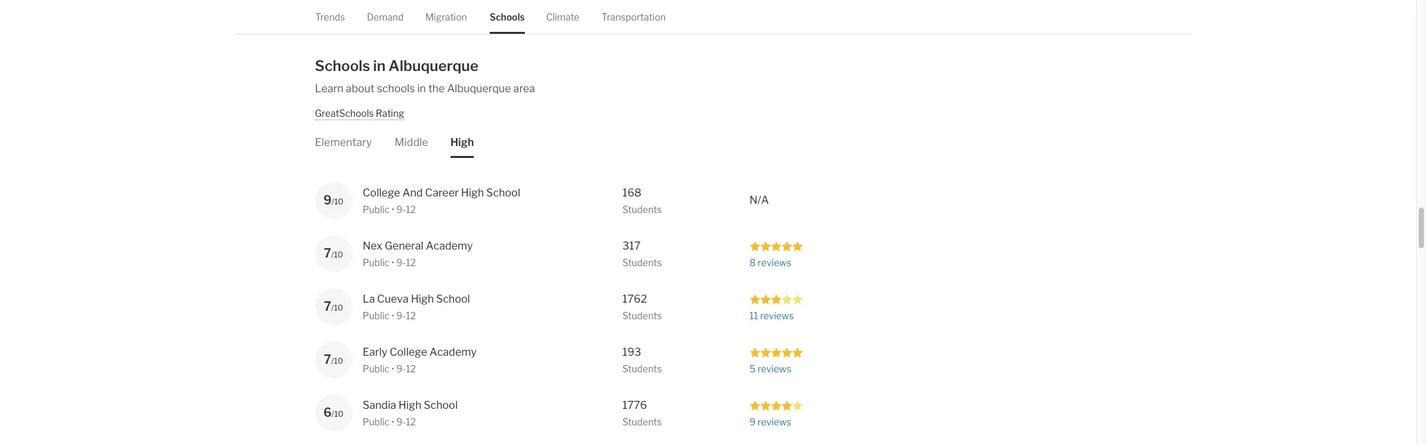 Task type: vqa. For each thing, say whether or not it's contained in the screenshot.
Transportation
yes



Task type: describe. For each thing, give the bounding box(es) containing it.
greatschools rating
[[315, 107, 404, 118]]

nex general academy button
[[363, 238, 545, 254]]

about
[[346, 82, 375, 95]]

1 vertical spatial in
[[417, 82, 426, 95]]

sandia high school button
[[363, 397, 545, 413]]

reviews for 317
[[758, 257, 792, 268]]

• inside la cueva high school public • 9-12
[[392, 310, 394, 321]]

168
[[623, 186, 642, 199]]

schools in albuquerque
[[315, 57, 479, 74]]

12 for general
[[406, 257, 416, 268]]

/10 for early
[[331, 356, 343, 366]]

demand link
[[367, 0, 403, 34]]

sandia
[[363, 399, 396, 411]]

7 for early college academy
[[324, 352, 331, 366]]

transportation link
[[601, 0, 666, 34]]

high inside college and career high school public • 9-12
[[461, 186, 484, 199]]

college inside college and career high school public • 9-12
[[363, 186, 400, 199]]

learn about schools in the albuquerque area
[[315, 82, 535, 95]]

reviews for 193
[[758, 363, 792, 374]]

schools
[[377, 82, 415, 95]]

5 reviews
[[750, 363, 792, 374]]

general
[[385, 239, 424, 252]]

5
[[750, 363, 756, 374]]

early college academy button
[[363, 344, 545, 360]]

8
[[750, 257, 756, 268]]

college and career high school public • 9-12
[[363, 186, 520, 215]]

• for high
[[392, 416, 394, 427]]

7 for nex general academy
[[324, 246, 331, 260]]

demand
[[367, 11, 403, 23]]

students for 317
[[623, 257, 662, 268]]

public for early
[[363, 363, 390, 374]]

9 for reviews
[[750, 416, 756, 427]]

public for sandia
[[363, 416, 390, 427]]

early college academy public • 9-12
[[363, 346, 477, 374]]

cueva
[[377, 293, 409, 305]]

reviews for 1762
[[760, 310, 794, 321]]

7 for la cueva high school
[[324, 299, 331, 313]]

high element
[[450, 119, 474, 158]]

9 for /10
[[324, 193, 332, 207]]

climate link
[[546, 0, 579, 34]]

9- inside college and career high school public • 9-12
[[396, 204, 406, 215]]

• inside college and career high school public • 9-12
[[392, 204, 394, 215]]

7 /10 for nex general academy
[[324, 246, 343, 260]]

trends link
[[315, 0, 345, 34]]

greatschools
[[315, 107, 374, 118]]

nex
[[363, 239, 383, 252]]

6 /10
[[324, 405, 344, 419]]

317 students
[[623, 239, 662, 268]]

9 reviews
[[750, 416, 792, 427]]

high right middle
[[450, 136, 474, 149]]

academy for early college academy
[[430, 346, 477, 358]]

7 /10 for la cueva high school
[[324, 299, 343, 313]]

6
[[324, 405, 332, 419]]

la cueva high school button
[[363, 291, 545, 307]]

climate
[[546, 11, 579, 23]]

rating
[[376, 107, 404, 118]]

academy for nex general academy
[[426, 239, 473, 252]]

rating 5.0 out of 5 element for 317
[[750, 240, 803, 251]]

college and career high school button
[[363, 185, 545, 201]]

12 for high
[[406, 416, 416, 427]]

12 for college
[[406, 363, 416, 374]]

college inside early college academy public • 9-12
[[390, 346, 427, 358]]



Task type: locate. For each thing, give the bounding box(es) containing it.
1 students from the top
[[623, 204, 662, 215]]

public down la
[[363, 310, 390, 321]]

9-
[[396, 204, 406, 215], [396, 257, 406, 268], [396, 310, 406, 321], [396, 363, 406, 374], [396, 416, 406, 427]]

3 • from the top
[[392, 310, 394, 321]]

students down 1776
[[623, 416, 662, 427]]

students for 193
[[623, 363, 662, 374]]

• inside sandia high school public • 9-12
[[392, 416, 394, 427]]

7 /10 for early college academy
[[324, 352, 343, 366]]

area
[[513, 82, 535, 95]]

1 vertical spatial 7
[[324, 299, 331, 313]]

9- inside la cueva high school public • 9-12
[[396, 310, 406, 321]]

nex general academy public • 9-12
[[363, 239, 473, 268]]

schools
[[489, 11, 525, 23], [315, 57, 370, 74]]

1 vertical spatial 9
[[750, 416, 756, 427]]

0 vertical spatial in
[[373, 57, 386, 74]]

4 9- from the top
[[396, 363, 406, 374]]

3 public from the top
[[363, 310, 390, 321]]

academy inside nex general academy public • 9-12
[[426, 239, 473, 252]]

7
[[324, 246, 331, 260], [324, 299, 331, 313], [324, 352, 331, 366]]

la
[[363, 293, 375, 305]]

reviews
[[758, 257, 792, 268], [760, 310, 794, 321], [758, 363, 792, 374], [758, 416, 792, 427]]

rating 5.0 out of 5 element for 193
[[750, 346, 803, 357]]

168 students
[[623, 186, 662, 215]]

1 horizontal spatial in
[[417, 82, 426, 95]]

high right cueva
[[411, 293, 434, 305]]

9- for high
[[396, 416, 406, 427]]

n/a
[[750, 194, 769, 206]]

1 public from the top
[[363, 204, 390, 215]]

0 horizontal spatial in
[[373, 57, 386, 74]]

• down cueva
[[392, 310, 394, 321]]

1762
[[623, 293, 647, 305]]

0 horizontal spatial 9
[[324, 193, 332, 207]]

193 students
[[623, 346, 662, 374]]

schools link
[[489, 0, 525, 34]]

/10 for la
[[331, 303, 343, 312]]

3 students from the top
[[623, 310, 662, 321]]

high inside sandia high school public • 9-12
[[399, 399, 422, 411]]

2 7 from the top
[[324, 299, 331, 313]]

schools up learn
[[315, 57, 370, 74]]

students down 1762
[[623, 310, 662, 321]]

5 students from the top
[[623, 416, 662, 427]]

2 rating 5.0 out of 5 element from the top
[[750, 346, 803, 357]]

public down early
[[363, 363, 390, 374]]

rating 4.0 out of 5 element
[[750, 399, 803, 411]]

0 vertical spatial college
[[363, 186, 400, 199]]

9 /10
[[324, 193, 344, 207]]

/10
[[332, 196, 344, 206], [331, 249, 343, 259], [331, 303, 343, 312], [331, 356, 343, 366], [332, 409, 344, 419]]

1762 students
[[623, 293, 662, 321]]

0 horizontal spatial schools
[[315, 57, 370, 74]]

public inside sandia high school public • 9-12
[[363, 416, 390, 427]]

school right career
[[486, 186, 520, 199]]

• down sandia
[[392, 416, 394, 427]]

12 inside sandia high school public • 9-12
[[406, 416, 416, 427]]

2 public from the top
[[363, 257, 390, 268]]

5 9- from the top
[[396, 416, 406, 427]]

college right early
[[390, 346, 427, 358]]

students for 1776
[[623, 416, 662, 427]]

1776
[[623, 399, 647, 411]]

students down the 193
[[623, 363, 662, 374]]

1 vertical spatial school
[[436, 293, 470, 305]]

public
[[363, 204, 390, 215], [363, 257, 390, 268], [363, 310, 390, 321], [363, 363, 390, 374], [363, 416, 390, 427]]

12 inside nex general academy public • 9-12
[[406, 257, 416, 268]]

/10 for college
[[332, 196, 344, 206]]

0 vertical spatial school
[[486, 186, 520, 199]]

/10 inside 9 /10
[[332, 196, 344, 206]]

9 down rating 4.0 out of 5 element
[[750, 416, 756, 427]]

1 vertical spatial rating 5.0 out of 5 element
[[750, 346, 803, 357]]

1 vertical spatial academy
[[430, 346, 477, 358]]

9 down elementary
[[324, 193, 332, 207]]

• inside early college academy public • 9-12
[[392, 363, 394, 374]]

7 /10 left la
[[324, 299, 343, 313]]

in up schools
[[373, 57, 386, 74]]

public inside early college academy public • 9-12
[[363, 363, 390, 374]]

public up nex
[[363, 204, 390, 215]]

11 reviews
[[750, 310, 794, 321]]

in
[[373, 57, 386, 74], [417, 82, 426, 95]]

trends
[[315, 11, 345, 23]]

school down early college academy public • 9-12
[[424, 399, 458, 411]]

7 /10
[[324, 246, 343, 260], [324, 299, 343, 313], [324, 352, 343, 366]]

school
[[486, 186, 520, 199], [436, 293, 470, 305], [424, 399, 458, 411]]

academy
[[426, 239, 473, 252], [430, 346, 477, 358]]

students
[[623, 204, 662, 215], [623, 257, 662, 268], [623, 310, 662, 321], [623, 363, 662, 374], [623, 416, 662, 427]]

2 vertical spatial school
[[424, 399, 458, 411]]

0 vertical spatial 7
[[324, 246, 331, 260]]

2 • from the top
[[392, 257, 394, 268]]

career
[[425, 186, 459, 199]]

1 12 from the top
[[406, 204, 416, 215]]

students down 168
[[623, 204, 662, 215]]

learn
[[315, 82, 344, 95]]

reviews right 5
[[758, 363, 792, 374]]

12 down sandia high school button
[[406, 416, 416, 427]]

public down sandia
[[363, 416, 390, 427]]

7 left la
[[324, 299, 331, 313]]

1 rating 5.0 out of 5 element from the top
[[750, 240, 803, 251]]

rating 5.0 out of 5 element up 5 reviews
[[750, 346, 803, 357]]

/10 for sandia
[[332, 409, 344, 419]]

0 vertical spatial albuquerque
[[389, 57, 479, 74]]

9- down general
[[396, 257, 406, 268]]

academy right general
[[426, 239, 473, 252]]

12 inside college and career high school public • 9-12
[[406, 204, 416, 215]]

9
[[324, 193, 332, 207], [750, 416, 756, 427]]

migration
[[425, 11, 467, 23]]

public down nex
[[363, 257, 390, 268]]

in left 'the'
[[417, 82, 426, 95]]

• up general
[[392, 204, 394, 215]]

1 7 /10 from the top
[[324, 246, 343, 260]]

reviews for 1776
[[758, 416, 792, 427]]

2 9- from the top
[[396, 257, 406, 268]]

8 reviews
[[750, 257, 792, 268]]

students for 1762
[[623, 310, 662, 321]]

rating 3.0 out of 5 element
[[750, 293, 803, 304]]

1 7 from the top
[[324, 246, 331, 260]]

4 public from the top
[[363, 363, 390, 374]]

0 vertical spatial rating 5.0 out of 5 element
[[750, 240, 803, 251]]

12 inside early college academy public • 9-12
[[406, 363, 416, 374]]

college
[[363, 186, 400, 199], [390, 346, 427, 358]]

5 12 from the top
[[406, 416, 416, 427]]

/10 left la
[[331, 303, 343, 312]]

9- down sandia high school button
[[396, 416, 406, 427]]

9- for college
[[396, 363, 406, 374]]

0 vertical spatial 9
[[324, 193, 332, 207]]

• for general
[[392, 257, 394, 268]]

1 vertical spatial 7 /10
[[324, 299, 343, 313]]

5 /10 from the top
[[332, 409, 344, 419]]

4 12 from the top
[[406, 363, 416, 374]]

4 students from the top
[[623, 363, 662, 374]]

0 vertical spatial academy
[[426, 239, 473, 252]]

elementary
[[315, 136, 372, 149]]

school inside la cueva high school public • 9-12
[[436, 293, 470, 305]]

middle element
[[395, 119, 428, 158]]

3 7 from the top
[[324, 352, 331, 366]]

public inside college and career high school public • 9-12
[[363, 204, 390, 215]]

•
[[392, 204, 394, 215], [392, 257, 394, 268], [392, 310, 394, 321], [392, 363, 394, 374], [392, 416, 394, 427]]

academy down la cueva high school button
[[430, 346, 477, 358]]

rating 5.0 out of 5 element up '8 reviews'
[[750, 240, 803, 251]]

5 public from the top
[[363, 416, 390, 427]]

early
[[363, 346, 387, 358]]

9- for general
[[396, 257, 406, 268]]

4 • from the top
[[392, 363, 394, 374]]

12 inside la cueva high school public • 9-12
[[406, 310, 416, 321]]

• inside nex general academy public • 9-12
[[392, 257, 394, 268]]

• down general
[[392, 257, 394, 268]]

albuquerque right 'the'
[[447, 82, 511, 95]]

1776 students
[[623, 399, 662, 427]]

0 vertical spatial schools
[[489, 11, 525, 23]]

3 12 from the top
[[406, 310, 416, 321]]

1 vertical spatial college
[[390, 346, 427, 358]]

1 9- from the top
[[396, 204, 406, 215]]

schools for schools
[[489, 11, 525, 23]]

sandia high school public • 9-12
[[363, 399, 458, 427]]

9- down cueva
[[396, 310, 406, 321]]

reviews down rating 4.0 out of 5 element
[[758, 416, 792, 427]]

and
[[403, 186, 423, 199]]

• for college
[[392, 363, 394, 374]]

7 left early
[[324, 352, 331, 366]]

public inside la cueva high school public • 9-12
[[363, 310, 390, 321]]

1 /10 from the top
[[332, 196, 344, 206]]

public for nex
[[363, 257, 390, 268]]

9- inside nex general academy public • 9-12
[[396, 257, 406, 268]]

1 vertical spatial albuquerque
[[447, 82, 511, 95]]

/10 left sandia
[[332, 409, 344, 419]]

9- inside early college academy public • 9-12
[[396, 363, 406, 374]]

/10 left nex
[[331, 249, 343, 259]]

rating 5.0 out of 5 element
[[750, 240, 803, 251], [750, 346, 803, 357]]

/10 left early
[[331, 356, 343, 366]]

public inside nex general academy public • 9-12
[[363, 257, 390, 268]]

7 /10 left nex
[[324, 246, 343, 260]]

2 7 /10 from the top
[[324, 299, 343, 313]]

317
[[623, 239, 641, 252]]

la cueva high school public • 9-12
[[363, 293, 470, 321]]

3 9- from the top
[[396, 310, 406, 321]]

transportation
[[601, 11, 666, 23]]

the
[[428, 82, 445, 95]]

migration link
[[425, 0, 467, 34]]

students down the 317
[[623, 257, 662, 268]]

3 /10 from the top
[[331, 303, 343, 312]]

3 7 /10 from the top
[[324, 352, 343, 366]]

academy inside early college academy public • 9-12
[[430, 346, 477, 358]]

1 horizontal spatial 9
[[750, 416, 756, 427]]

high right sandia
[[399, 399, 422, 411]]

7 /10 left early
[[324, 352, 343, 366]]

school inside college and career high school public • 9-12
[[486, 186, 520, 199]]

high inside la cueva high school public • 9-12
[[411, 293, 434, 305]]

albuquerque
[[389, 57, 479, 74], [447, 82, 511, 95]]

middle
[[395, 136, 428, 149]]

schools for schools in albuquerque
[[315, 57, 370, 74]]

school inside sandia high school public • 9-12
[[424, 399, 458, 411]]

elementary element
[[315, 119, 372, 158]]

reviews down rating 3.0 out of 5 "element"
[[760, 310, 794, 321]]

12
[[406, 204, 416, 215], [406, 257, 416, 268], [406, 310, 416, 321], [406, 363, 416, 374], [406, 416, 416, 427]]

0 vertical spatial 7 /10
[[324, 246, 343, 260]]

2 /10 from the top
[[331, 249, 343, 259]]

/10 inside 6 /10
[[332, 409, 344, 419]]

college left and
[[363, 186, 400, 199]]

1 • from the top
[[392, 204, 394, 215]]

11
[[750, 310, 758, 321]]

1 vertical spatial schools
[[315, 57, 370, 74]]

12 down and
[[406, 204, 416, 215]]

12 down general
[[406, 257, 416, 268]]

/10 down elementary
[[332, 196, 344, 206]]

schools left climate
[[489, 11, 525, 23]]

2 vertical spatial 7 /10
[[324, 352, 343, 366]]

2 12 from the top
[[406, 257, 416, 268]]

7 left nex
[[324, 246, 331, 260]]

/10 for nex
[[331, 249, 343, 259]]

students for 168
[[623, 204, 662, 215]]

2 vertical spatial 7
[[324, 352, 331, 366]]

12 up sandia high school public • 9-12 at left bottom
[[406, 363, 416, 374]]

193
[[623, 346, 641, 358]]

high right career
[[461, 186, 484, 199]]

9- inside sandia high school public • 9-12
[[396, 416, 406, 427]]

5 • from the top
[[392, 416, 394, 427]]

reviews right 8
[[758, 257, 792, 268]]

high
[[450, 136, 474, 149], [461, 186, 484, 199], [411, 293, 434, 305], [399, 399, 422, 411]]

2 students from the top
[[623, 257, 662, 268]]

• up sandia
[[392, 363, 394, 374]]

school down nex general academy button
[[436, 293, 470, 305]]

9- down and
[[396, 204, 406, 215]]

12 down cueva
[[406, 310, 416, 321]]

albuquerque up 'the'
[[389, 57, 479, 74]]

4 /10 from the top
[[331, 356, 343, 366]]

1 horizontal spatial schools
[[489, 11, 525, 23]]

9- up sandia high school public • 9-12 at left bottom
[[396, 363, 406, 374]]



